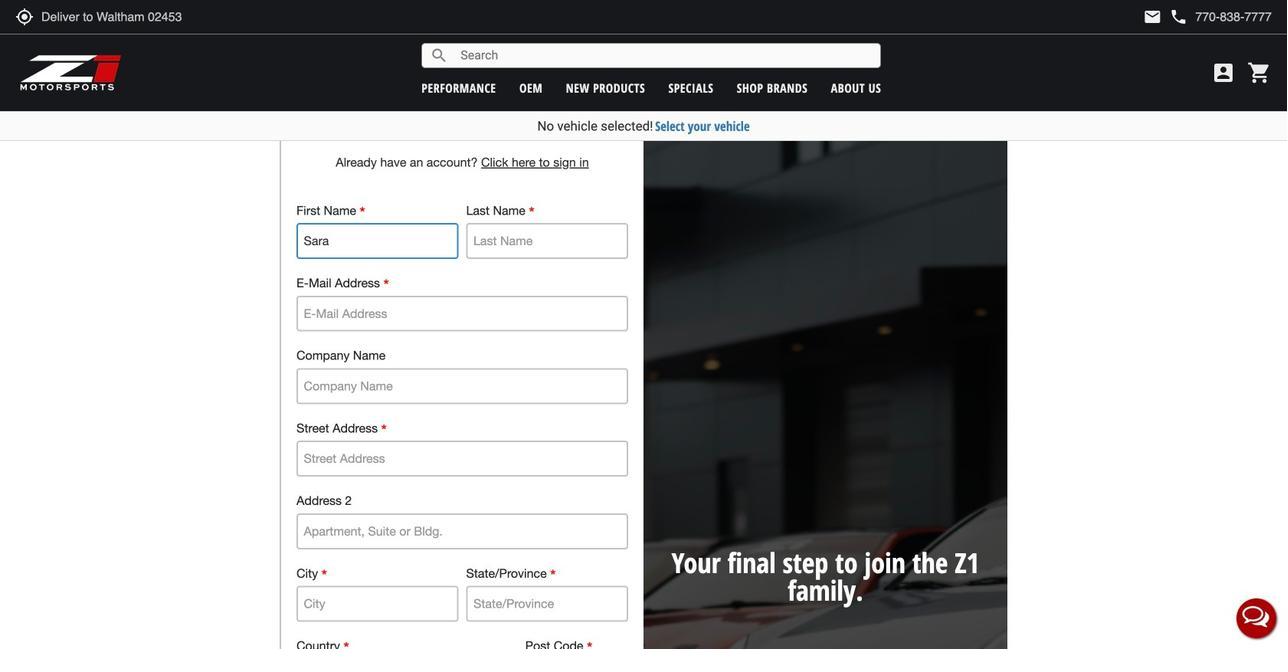Task type: describe. For each thing, give the bounding box(es) containing it.
E-Mail Address text field
[[297, 296, 629, 332]]

Apartment, Suite or Bldg. text field
[[297, 513, 629, 549]]

z1 motorsports logo image
[[19, 54, 122, 92]]

Search search field
[[449, 44, 881, 67]]



Task type: locate. For each thing, give the bounding box(es) containing it.
First Name text field
[[297, 223, 459, 259]]

Company Name text field
[[297, 368, 629, 404]]

State/​Province text field
[[466, 586, 629, 622]]

City text field
[[297, 586, 459, 622]]

Street Address text field
[[297, 441, 629, 477]]

Last Name text field
[[466, 223, 629, 259]]



Task type: vqa. For each thing, say whether or not it's contained in the screenshot.
the Contact Us 'link'
no



